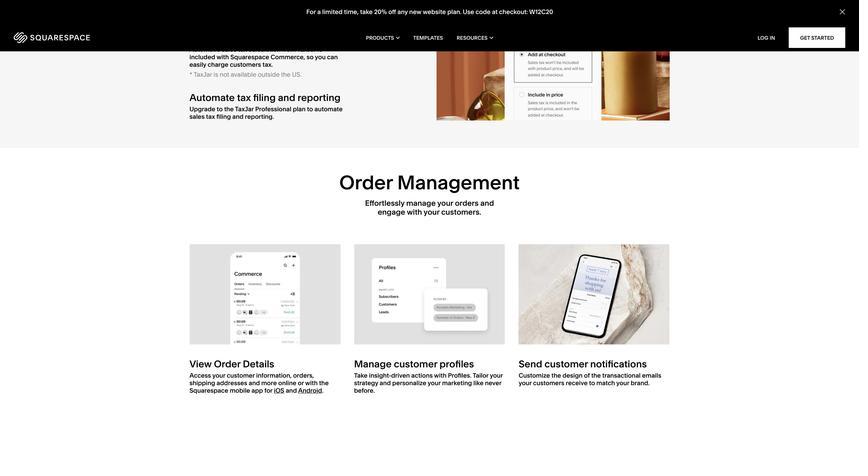 Task type: locate. For each thing, give the bounding box(es) containing it.
0 vertical spatial squarespace
[[230, 53, 269, 61]]

sales
[[221, 46, 237, 54], [189, 113, 205, 121]]

sales inside automate tax filing and reporting upgrade to the taxjar professional plan to automate sales tax filing and reporting.
[[189, 113, 205, 121]]

and
[[301, 4, 312, 12], [278, 92, 295, 103], [232, 113, 244, 121], [480, 199, 494, 208], [249, 380, 260, 387], [380, 380, 391, 387], [286, 387, 297, 395]]

is left "not"
[[214, 71, 218, 79]]

customer inside manage customer profiles take insight-driven actions with profiles. tailor your strategy and personalize your marketing like never before.
[[394, 359, 437, 370]]

of inside set prices inclusive or exclusive of tax and customize invoices to suit your needs.
[[284, 4, 289, 12]]

with right the engage
[[407, 208, 422, 217]]

view order details
[[189, 359, 274, 370]]

0 vertical spatial sales
[[221, 46, 237, 54]]

taxjar
[[297, 46, 316, 54], [194, 71, 212, 79], [235, 105, 254, 113]]

driven
[[391, 372, 410, 380]]

for
[[306, 8, 316, 16]]

0 horizontal spatial or
[[248, 4, 254, 12]]

0 vertical spatial filing
[[253, 92, 276, 103]]

suit
[[254, 11, 265, 19]]

plan.
[[447, 8, 461, 16]]

the right orders,
[[319, 380, 329, 387]]

taxjar down easily
[[194, 71, 212, 79]]

1 horizontal spatial sales
[[221, 46, 237, 54]]

your left customers.
[[424, 208, 439, 217]]

started
[[811, 34, 834, 41]]

and inside effortlessly manage your orders and engage with your customers.
[[480, 199, 494, 208]]

easily
[[189, 61, 206, 68]]

personalize
[[392, 380, 426, 387]]

and right orders
[[480, 199, 494, 208]]

manage customer profiles take insight-driven actions with profiles. tailor your strategy and personalize your marketing like never before.
[[354, 359, 503, 395]]

1 vertical spatial order
[[214, 359, 241, 370]]

taxjar right from
[[297, 46, 316, 54]]

0 horizontal spatial taxjar
[[194, 71, 212, 79]]

to inside set prices inclusive or exclusive of tax and customize invoices to suit your needs.
[[247, 11, 253, 19]]

order up the addresses
[[214, 359, 241, 370]]

1 horizontal spatial or
[[298, 380, 304, 387]]

tax.
[[263, 61, 273, 68]]

your left marketing on the bottom right of the page
[[428, 380, 441, 387]]

more
[[261, 380, 277, 387]]

customers down send
[[533, 380, 564, 387]]

manage
[[406, 199, 436, 208]]

2 vertical spatial taxjar
[[235, 105, 254, 113]]

your down view order details
[[212, 372, 225, 380]]

tax
[[291, 4, 300, 12], [238, 46, 247, 54], [237, 92, 251, 103], [206, 113, 215, 121]]

addresses
[[217, 380, 247, 387]]

customers up available
[[230, 61, 261, 68]]

reporting
[[298, 92, 341, 103]]

needs.
[[281, 11, 300, 19]]

0 vertical spatial of
[[284, 4, 289, 12]]

templates link
[[413, 24, 443, 51]]

at
[[492, 8, 497, 16]]

customer for manage
[[394, 359, 437, 370]]

and left driven
[[380, 380, 391, 387]]

2 horizontal spatial taxjar
[[297, 46, 316, 54]]

1 horizontal spatial order
[[339, 171, 393, 194]]

filing down automate
[[216, 113, 231, 121]]

1 horizontal spatial of
[[584, 372, 590, 380]]

of right 'design'
[[584, 372, 590, 380]]

1 horizontal spatial squarespace
[[230, 53, 269, 61]]

and left a
[[301, 4, 312, 12]]

commerce orders ui on squarespace app image
[[189, 245, 340, 345]]

the
[[281, 71, 290, 79], [224, 105, 234, 113], [551, 372, 561, 380], [591, 372, 601, 380], [319, 380, 329, 387]]

take
[[360, 8, 372, 16]]

1 vertical spatial of
[[584, 372, 590, 380]]

resources
[[457, 34, 488, 41]]

customer down view order details
[[227, 372, 255, 380]]

is right so
[[317, 46, 322, 54]]

0 horizontal spatial customer
[[227, 372, 255, 380]]

of right exclusive
[[284, 4, 289, 12]]

the left the us.
[[281, 71, 290, 79]]

to left the suit
[[247, 11, 253, 19]]

outside
[[258, 71, 280, 79]]

0 horizontal spatial customers
[[230, 61, 261, 68]]

customer profiles ui on squarespace app image
[[354, 245, 505, 345]]

is
[[317, 46, 322, 54], [214, 71, 218, 79]]

included
[[189, 53, 215, 61]]

order management
[[339, 171, 520, 194]]

0 vertical spatial customers
[[230, 61, 261, 68]]

effortlessly manage your orders and engage with your customers.
[[365, 199, 494, 217]]

order
[[339, 171, 393, 194], [214, 359, 241, 370]]

of inside send customer notifications customize the design of the transactional emails your customers receive to match your brand.
[[584, 372, 590, 380]]

strategy
[[354, 380, 378, 387]]

to left match
[[589, 380, 595, 387]]

your inside set prices inclusive or exclusive of tax and customize invoices to suit your needs.
[[266, 11, 279, 19]]

actions
[[411, 372, 433, 380]]

to
[[247, 11, 253, 19], [217, 105, 223, 113], [307, 105, 313, 113], [589, 380, 595, 387]]

with up "not"
[[217, 53, 229, 61]]

with left the .
[[305, 380, 318, 387]]

the right receive
[[591, 372, 601, 380]]

0 horizontal spatial of
[[284, 4, 289, 12]]

sales up charge
[[221, 46, 237, 54]]

to inside send customer notifications customize the design of the transactional emails your customers receive to match your brand.
[[589, 380, 595, 387]]

1 vertical spatial sales
[[189, 113, 205, 121]]

1 horizontal spatial customers
[[533, 380, 564, 387]]

your
[[266, 11, 279, 19], [437, 199, 453, 208], [424, 208, 439, 217], [212, 372, 225, 380], [490, 372, 503, 380], [428, 380, 441, 387], [519, 380, 532, 387], [616, 380, 629, 387]]

new
[[409, 8, 421, 16]]

with
[[217, 53, 229, 61], [407, 208, 422, 217], [434, 372, 446, 380], [305, 380, 318, 387]]

or
[[248, 4, 254, 12], [298, 380, 304, 387]]

squarespace logo image
[[14, 32, 90, 43]]

0 vertical spatial is
[[317, 46, 322, 54]]

us.
[[292, 71, 302, 79]]

0 horizontal spatial sales
[[189, 113, 205, 121]]

and left more
[[249, 380, 260, 387]]

tax down available
[[237, 92, 251, 103]]

0 vertical spatial taxjar
[[297, 46, 316, 54]]

order up effortlessly
[[339, 171, 393, 194]]

0 horizontal spatial filing
[[216, 113, 231, 121]]

app
[[252, 387, 263, 395]]

sales down automate
[[189, 113, 205, 121]]

set prices inclusive or exclusive of tax and customize invoices to suit your needs.
[[189, 4, 312, 19]]

your inside access your customer information, orders, shipping addresses and more online or with the squarespace mobile app for
[[212, 372, 225, 380]]

customer up actions
[[394, 359, 437, 370]]

tax left 'for'
[[291, 4, 300, 12]]

1 horizontal spatial filing
[[253, 92, 276, 103]]

filing up professional
[[253, 92, 276, 103]]

your right the suit
[[266, 11, 279, 19]]

manage
[[354, 359, 392, 370]]

in
[[770, 34, 775, 41]]

customer inside send customer notifications customize the design of the transactional emails your customers receive to match your brand.
[[544, 359, 588, 370]]

upgrade
[[189, 105, 215, 113]]

exclusive
[[255, 4, 282, 12]]

customers inside send customer notifications customize the design of the transactional emails your customers receive to match your brand.
[[533, 380, 564, 387]]

tax down automate
[[206, 113, 215, 121]]

tax management panel on squarespace app image
[[436, 0, 670, 121]]

reporting.
[[245, 113, 274, 121]]

or left the suit
[[248, 4, 254, 12]]

engage
[[378, 208, 405, 217]]

1 vertical spatial or
[[298, 380, 304, 387]]

1 vertical spatial customers
[[533, 380, 564, 387]]

customer up 'design'
[[544, 359, 588, 370]]

2 horizontal spatial customer
[[544, 359, 588, 370]]

squarespace up available
[[230, 53, 269, 61]]

with right actions
[[434, 372, 446, 380]]

and left reporting.
[[232, 113, 244, 121]]

1 vertical spatial squarespace
[[189, 387, 228, 395]]

1 horizontal spatial taxjar
[[235, 105, 254, 113]]

your right tailor
[[490, 372, 503, 380]]

squarespace
[[230, 53, 269, 61], [189, 387, 228, 395]]

or right online
[[298, 380, 304, 387]]

0 vertical spatial or
[[248, 4, 254, 12]]

squarespace down access
[[189, 387, 228, 395]]

tax left calculation
[[238, 46, 247, 54]]

of
[[284, 4, 289, 12], [584, 372, 590, 380]]

log
[[758, 34, 768, 41]]

professional
[[255, 105, 291, 113]]

0 horizontal spatial is
[[214, 71, 218, 79]]

and inside set prices inclusive or exclusive of tax and customize invoices to suit your needs.
[[301, 4, 312, 12]]

and inside access your customer information, orders, shipping addresses and more online or with the squarespace mobile app for
[[249, 380, 260, 387]]

0 horizontal spatial order
[[214, 359, 241, 370]]

tax inside automatic sales tax calculation from taxjar is included with squarespace commerce, so you can easily charge customers tax. * taxjar is not available outside the us.
[[238, 46, 247, 54]]

automate tax filing and reporting upgrade to the taxjar professional plan to automate sales tax filing and reporting.
[[189, 92, 343, 121]]

0 horizontal spatial squarespace
[[189, 387, 228, 395]]

1 vertical spatial taxjar
[[194, 71, 212, 79]]

code
[[475, 8, 490, 16]]

the left 'design'
[[551, 372, 561, 380]]

get started
[[800, 34, 834, 41]]

1 horizontal spatial customer
[[394, 359, 437, 370]]

not
[[220, 71, 229, 79]]

example store notification on phone image
[[519, 245, 670, 345]]

to down automate
[[217, 105, 223, 113]]

plan
[[293, 105, 306, 113]]

customer
[[394, 359, 437, 370], [544, 359, 588, 370], [227, 372, 255, 380]]

the down automate
[[224, 105, 234, 113]]

or inside set prices inclusive or exclusive of tax and customize invoices to suit your needs.
[[248, 4, 254, 12]]

taxjar left professional
[[235, 105, 254, 113]]



Task type: describe. For each thing, give the bounding box(es) containing it.
1 vertical spatial filing
[[216, 113, 231, 121]]

send customer notifications customize the design of the transactional emails your customers receive to match your brand.
[[519, 359, 661, 387]]

profiles.
[[448, 372, 471, 380]]

with inside effortlessly manage your orders and engage with your customers.
[[407, 208, 422, 217]]

customize
[[519, 372, 550, 380]]

.
[[322, 387, 324, 395]]

resources button
[[457, 24, 493, 51]]

customers.
[[441, 208, 481, 217]]

online
[[278, 380, 296, 387]]

information,
[[256, 372, 292, 380]]

get
[[800, 34, 810, 41]]

log             in
[[758, 34, 775, 41]]

log             in link
[[758, 34, 775, 41]]

squarespace logo link
[[14, 32, 180, 43]]

use
[[463, 8, 474, 16]]

off
[[388, 8, 396, 16]]

details
[[243, 359, 274, 370]]

customers inside automatic sales tax calculation from taxjar is included with squarespace commerce, so you can easily charge customers tax. * taxjar is not available outside the us.
[[230, 61, 261, 68]]

match
[[596, 380, 615, 387]]

any
[[397, 8, 408, 16]]

*
[[189, 71, 192, 79]]

templates
[[413, 34, 443, 41]]

prices
[[201, 4, 219, 12]]

android
[[298, 387, 322, 395]]

commerce,
[[271, 53, 305, 61]]

mobile
[[230, 387, 250, 395]]

android link
[[298, 387, 322, 395]]

and right ios
[[286, 387, 297, 395]]

you
[[315, 53, 326, 61]]

your left orders
[[437, 199, 453, 208]]

tailor
[[473, 372, 489, 380]]

products
[[366, 34, 394, 41]]

ios and android .
[[274, 387, 324, 395]]

before.
[[354, 387, 375, 395]]

with inside automatic sales tax calculation from taxjar is included with squarespace commerce, so you can easily charge customers tax. * taxjar is not available outside the us.
[[217, 53, 229, 61]]

invoices
[[221, 11, 246, 19]]

1 vertical spatial is
[[214, 71, 218, 79]]

the inside automatic sales tax calculation from taxjar is included with squarespace commerce, so you can easily charge customers tax. * taxjar is not available outside the us.
[[281, 71, 290, 79]]

send
[[519, 359, 542, 370]]

transactional
[[602, 372, 641, 380]]

tax inside set prices inclusive or exclusive of tax and customize invoices to suit your needs.
[[291, 4, 300, 12]]

profiles
[[440, 359, 474, 370]]

take
[[354, 372, 368, 380]]

orders,
[[293, 372, 314, 380]]

get started link
[[789, 27, 845, 48]]

products button
[[366, 24, 400, 51]]

insight-
[[369, 372, 391, 380]]

ios
[[274, 387, 284, 395]]

customize
[[189, 11, 220, 19]]

automatic sales tax calculation from taxjar is included with squarespace commerce, so you can easily charge customers tax. * taxjar is not available outside the us.
[[189, 46, 338, 79]]

squarespace inside access your customer information, orders, shipping addresses and more online or with the squarespace mobile app for
[[189, 387, 228, 395]]

shipping
[[189, 380, 215, 387]]

ios link
[[274, 387, 284, 395]]

emails
[[642, 372, 661, 380]]

can
[[327, 53, 338, 61]]

charge
[[208, 61, 228, 68]]

taxjar inside automate tax filing and reporting upgrade to the taxjar professional plan to automate sales tax filing and reporting.
[[235, 105, 254, 113]]

view
[[189, 359, 212, 370]]

calculation
[[248, 46, 281, 54]]

set
[[189, 4, 199, 12]]

design
[[562, 372, 583, 380]]

so
[[307, 53, 314, 61]]

squarespace inside automatic sales tax calculation from taxjar is included with squarespace commerce, so you can easily charge customers tax. * taxjar is not available outside the us.
[[230, 53, 269, 61]]

marketing
[[442, 380, 472, 387]]

and inside manage customer profiles take insight-driven actions with profiles. tailor your strategy and personalize your marketing like never before.
[[380, 380, 391, 387]]

never
[[485, 380, 501, 387]]

to right plan
[[307, 105, 313, 113]]

your down send
[[519, 380, 532, 387]]

inclusive
[[220, 4, 246, 12]]

access
[[189, 372, 211, 380]]

automate
[[314, 105, 343, 113]]

0 vertical spatial order
[[339, 171, 393, 194]]

website
[[423, 8, 446, 16]]

checkout:
[[499, 8, 528, 16]]

brand.
[[631, 380, 650, 387]]

with inside access your customer information, orders, shipping addresses and more online or with the squarespace mobile app for
[[305, 380, 318, 387]]

with inside manage customer profiles take insight-driven actions with profiles. tailor your strategy and personalize your marketing like never before.
[[434, 372, 446, 380]]

for
[[264, 387, 272, 395]]

sales inside automatic sales tax calculation from taxjar is included with squarespace commerce, so you can easily charge customers tax. * taxjar is not available outside the us.
[[221, 46, 237, 54]]

notifications
[[590, 359, 647, 370]]

customer inside access your customer information, orders, shipping addresses and more online or with the squarespace mobile app for
[[227, 372, 255, 380]]

1 horizontal spatial is
[[317, 46, 322, 54]]

management
[[397, 171, 520, 194]]

time,
[[344, 8, 358, 16]]

the inside automate tax filing and reporting upgrade to the taxjar professional plan to automate sales tax filing and reporting.
[[224, 105, 234, 113]]

access your customer information, orders, shipping addresses and more online or with the squarespace mobile app for
[[189, 372, 329, 395]]

limited
[[322, 8, 342, 16]]

from
[[282, 46, 296, 54]]

or inside access your customer information, orders, shipping addresses and more online or with the squarespace mobile app for
[[298, 380, 304, 387]]

customer for send
[[544, 359, 588, 370]]

orders
[[455, 199, 479, 208]]

automatic
[[189, 46, 220, 54]]

and up plan
[[278, 92, 295, 103]]

for a limited time, take 20% off any new website plan. use code at checkout: w12c20
[[306, 8, 553, 16]]

automate
[[189, 92, 235, 103]]

receive
[[566, 380, 588, 387]]

like
[[473, 380, 483, 387]]

the inside access your customer information, orders, shipping addresses and more online or with the squarespace mobile app for
[[319, 380, 329, 387]]

w12c20
[[529, 8, 553, 16]]

your right match
[[616, 380, 629, 387]]



Task type: vqa. For each thing, say whether or not it's contained in the screenshot.
is
yes



